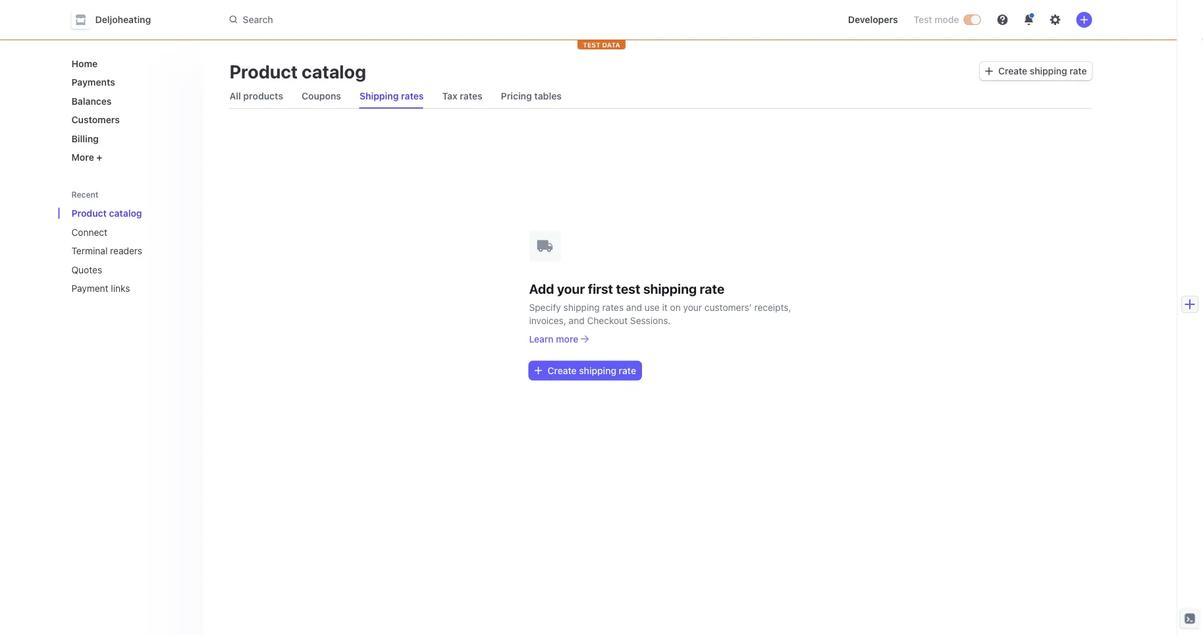 Task type: describe. For each thing, give the bounding box(es) containing it.
payment links link
[[66, 278, 174, 299]]

help image
[[998, 14, 1009, 25]]

1 vertical spatial rate
[[700, 281, 725, 297]]

it
[[663, 302, 668, 313]]

+
[[96, 152, 102, 163]]

0 vertical spatial create
[[999, 66, 1028, 76]]

recent element
[[58, 203, 203, 299]]

more
[[71, 152, 94, 163]]

core navigation links element
[[66, 53, 193, 168]]

pricing tables
[[501, 91, 562, 101]]

0 vertical spatial create shipping rate button
[[981, 62, 1093, 80]]

pricing
[[501, 91, 532, 101]]

customers link
[[66, 109, 193, 130]]

rates inside specify shipping rates and use it on your customers' receipts, invoices, and checkout sessions.
[[603, 302, 624, 313]]

catalog inside recent element
[[109, 208, 142, 219]]

terminal
[[71, 245, 108, 256]]

notifications image
[[1024, 14, 1035, 25]]

quotes link
[[66, 259, 174, 280]]

mode
[[935, 14, 960, 25]]

developers link
[[843, 9, 904, 30]]

readers
[[110, 245, 142, 256]]

all products link
[[224, 87, 289, 105]]

billing link
[[66, 128, 193, 149]]

use
[[645, 302, 660, 313]]

test
[[914, 14, 933, 25]]

tax rates link
[[437, 87, 488, 105]]

learn more
[[529, 333, 579, 344]]

more +
[[71, 152, 102, 163]]

receipts,
[[755, 302, 792, 313]]

tax rates
[[442, 91, 483, 101]]

coupons
[[302, 91, 341, 101]]

deljoheating
[[95, 14, 151, 25]]

0 vertical spatial and
[[627, 302, 642, 313]]

specify
[[529, 302, 561, 313]]

products
[[243, 91, 283, 101]]

all products
[[230, 91, 283, 101]]

shipping down checkout
[[579, 365, 617, 376]]

3 pin to navigation image from the top
[[181, 264, 191, 275]]

sessions.
[[631, 315, 671, 326]]

create shipping rate for svg icon associated with create shipping rate button to the left
[[548, 365, 637, 376]]

learn
[[529, 333, 554, 344]]

add your first test shipping rate
[[529, 281, 725, 297]]

tax
[[442, 91, 458, 101]]

pin to navigation image for readers
[[181, 246, 191, 256]]

Search text field
[[222, 8, 593, 32]]

recent navigation links element
[[58, 184, 203, 299]]

add
[[529, 281, 555, 297]]

customers
[[71, 114, 120, 125]]

recent
[[71, 190, 99, 199]]

connect link
[[66, 221, 174, 243]]

svg image for create shipping rate button to the left
[[535, 367, 543, 375]]

on
[[671, 302, 681, 313]]

shipping inside specify shipping rates and use it on your customers' receipts, invoices, and checkout sessions.
[[564, 302, 600, 313]]

invoices,
[[529, 315, 567, 326]]

billing
[[71, 133, 99, 144]]

coupons link
[[297, 87, 347, 105]]



Task type: vqa. For each thing, say whether or not it's contained in the screenshot.
PRODUCTS
yes



Task type: locate. For each thing, give the bounding box(es) containing it.
and
[[627, 302, 642, 313], [569, 315, 585, 326]]

create shipping rate down more
[[548, 365, 637, 376]]

test data
[[583, 41, 621, 48]]

1 horizontal spatial rate
[[700, 281, 725, 297]]

all
[[230, 91, 241, 101]]

svg image for create shipping rate button to the top
[[986, 67, 994, 75]]

2 vertical spatial pin to navigation image
[[181, 264, 191, 275]]

developers
[[849, 14, 898, 25]]

0 horizontal spatial product catalog
[[71, 208, 142, 219]]

test
[[616, 281, 641, 297]]

0 horizontal spatial catalog
[[109, 208, 142, 219]]

balances link
[[66, 90, 193, 112]]

search
[[243, 14, 273, 25]]

svg image
[[986, 67, 994, 75], [535, 367, 543, 375]]

catalog
[[302, 60, 366, 82], [109, 208, 142, 219]]

more
[[556, 333, 579, 344]]

create shipping rate button down notifications image
[[981, 62, 1093, 80]]

rates inside 'link'
[[401, 91, 424, 101]]

balances
[[71, 96, 112, 106]]

tab list containing all products
[[224, 84, 1093, 109]]

product catalog inside 'product catalog' link
[[71, 208, 142, 219]]

create shipping rate for svg icon associated with create shipping rate button to the top
[[999, 66, 1088, 76]]

1 horizontal spatial your
[[684, 302, 702, 313]]

shipping
[[360, 91, 399, 101]]

2 horizontal spatial rate
[[1070, 66, 1088, 76]]

and left use
[[627, 302, 642, 313]]

product inside recent element
[[71, 208, 107, 219]]

1 horizontal spatial product catalog
[[230, 60, 366, 82]]

0 horizontal spatial rates
[[401, 91, 424, 101]]

0 vertical spatial create shipping rate
[[999, 66, 1088, 76]]

quotes
[[71, 264, 102, 275]]

learn more link
[[529, 332, 793, 346]]

0 vertical spatial product
[[230, 60, 298, 82]]

create down help 'image'
[[999, 66, 1028, 76]]

shipping down first
[[564, 302, 600, 313]]

your inside specify shipping rates and use it on your customers' receipts, invoices, and checkout sessions.
[[684, 302, 702, 313]]

rate
[[1070, 66, 1088, 76], [700, 281, 725, 297], [619, 365, 637, 376]]

product catalog link
[[66, 203, 174, 224]]

1 horizontal spatial catalog
[[302, 60, 366, 82]]

1 pin to navigation image from the top
[[181, 227, 191, 237]]

rates for shipping rates
[[401, 91, 424, 101]]

your right add
[[557, 281, 585, 297]]

1 horizontal spatial svg image
[[986, 67, 994, 75]]

payment links
[[71, 283, 130, 294]]

catalog up connect link
[[109, 208, 142, 219]]

1 vertical spatial create
[[548, 365, 577, 376]]

home
[[71, 58, 98, 69]]

1 vertical spatial product catalog
[[71, 208, 142, 219]]

pin to navigation image for payment links
[[181, 283, 191, 294]]

1 vertical spatial and
[[569, 315, 585, 326]]

0 vertical spatial pin to navigation image
[[181, 227, 191, 237]]

deljoheating button
[[71, 11, 164, 29]]

create
[[999, 66, 1028, 76], [548, 365, 577, 376]]

1 vertical spatial svg image
[[535, 367, 543, 375]]

and up more
[[569, 315, 585, 326]]

1 horizontal spatial product
[[230, 60, 298, 82]]

0 vertical spatial your
[[557, 281, 585, 297]]

0 horizontal spatial create shipping rate button
[[529, 361, 642, 380]]

1 horizontal spatial rates
[[460, 91, 483, 101]]

your
[[557, 281, 585, 297], [684, 302, 702, 313]]

connect
[[71, 227, 107, 238]]

shipping rates link
[[354, 87, 429, 105]]

1 horizontal spatial create
[[999, 66, 1028, 76]]

first
[[588, 281, 614, 297]]

product catalog
[[230, 60, 366, 82], [71, 208, 142, 219]]

links
[[111, 283, 130, 294]]

shipping rates
[[360, 91, 424, 101]]

0 horizontal spatial svg image
[[535, 367, 543, 375]]

1 pin to navigation image from the top
[[181, 208, 191, 219]]

create shipping rate down the settings icon
[[999, 66, 1088, 76]]

product up the "connect"
[[71, 208, 107, 219]]

specify shipping rates and use it on your customers' receipts, invoices, and checkout sessions.
[[529, 302, 792, 326]]

Search search field
[[222, 8, 593, 32]]

0 horizontal spatial create shipping rate
[[548, 365, 637, 376]]

1 vertical spatial your
[[684, 302, 702, 313]]

test mode
[[914, 14, 960, 25]]

1 vertical spatial create shipping rate button
[[529, 361, 642, 380]]

1 vertical spatial pin to navigation image
[[181, 283, 191, 294]]

data
[[603, 41, 621, 48]]

1 vertical spatial catalog
[[109, 208, 142, 219]]

0 vertical spatial svg image
[[986, 67, 994, 75]]

pin to navigation image
[[181, 227, 191, 237], [181, 283, 191, 294]]

terminal readers link
[[66, 240, 174, 262]]

2 pin to navigation image from the top
[[181, 283, 191, 294]]

product up the products
[[230, 60, 298, 82]]

test
[[583, 41, 601, 48]]

0 horizontal spatial create
[[548, 365, 577, 376]]

shipping down the settings icon
[[1030, 66, 1068, 76]]

1 vertical spatial create shipping rate
[[548, 365, 637, 376]]

pin to navigation image for catalog
[[181, 208, 191, 219]]

customers'
[[705, 302, 752, 313]]

shipping
[[1030, 66, 1068, 76], [644, 281, 697, 297], [564, 302, 600, 313], [579, 365, 617, 376]]

home link
[[66, 53, 193, 74]]

shipping up it
[[644, 281, 697, 297]]

2 vertical spatial rate
[[619, 365, 637, 376]]

0 horizontal spatial and
[[569, 315, 585, 326]]

0 vertical spatial pin to navigation image
[[181, 208, 191, 219]]

1 vertical spatial pin to navigation image
[[181, 246, 191, 256]]

pricing tables link
[[496, 87, 567, 105]]

rates for tax rates
[[460, 91, 483, 101]]

create shipping rate button down more
[[529, 361, 642, 380]]

pin to navigation image for connect
[[181, 227, 191, 237]]

1 horizontal spatial create shipping rate button
[[981, 62, 1093, 80]]

rates
[[401, 91, 424, 101], [460, 91, 483, 101], [603, 302, 624, 313]]

0 vertical spatial rate
[[1070, 66, 1088, 76]]

your right on
[[684, 302, 702, 313]]

tab list
[[224, 84, 1093, 109]]

0 vertical spatial catalog
[[302, 60, 366, 82]]

payments link
[[66, 71, 193, 93]]

payments
[[71, 77, 115, 88]]

0 vertical spatial product catalog
[[230, 60, 366, 82]]

checkout
[[587, 315, 628, 326]]

0 horizontal spatial your
[[557, 281, 585, 297]]

1 horizontal spatial and
[[627, 302, 642, 313]]

catalog up coupons
[[302, 60, 366, 82]]

product
[[230, 60, 298, 82], [71, 208, 107, 219]]

2 horizontal spatial rates
[[603, 302, 624, 313]]

pin to navigation image
[[181, 208, 191, 219], [181, 246, 191, 256], [181, 264, 191, 275]]

0 horizontal spatial rate
[[619, 365, 637, 376]]

rates right shipping
[[401, 91, 424, 101]]

2 pin to navigation image from the top
[[181, 246, 191, 256]]

1 vertical spatial product
[[71, 208, 107, 219]]

create shipping rate button
[[981, 62, 1093, 80], [529, 361, 642, 380]]

create down more
[[548, 365, 577, 376]]

create shipping rate
[[999, 66, 1088, 76], [548, 365, 637, 376]]

rates up checkout
[[603, 302, 624, 313]]

tables
[[535, 91, 562, 101]]

0 horizontal spatial product
[[71, 208, 107, 219]]

settings image
[[1051, 14, 1061, 25]]

product catalog up connect link
[[71, 208, 142, 219]]

payment
[[71, 283, 108, 294]]

terminal readers
[[71, 245, 142, 256]]

product catalog up coupons
[[230, 60, 366, 82]]

rates right tax
[[460, 91, 483, 101]]

1 horizontal spatial create shipping rate
[[999, 66, 1088, 76]]



